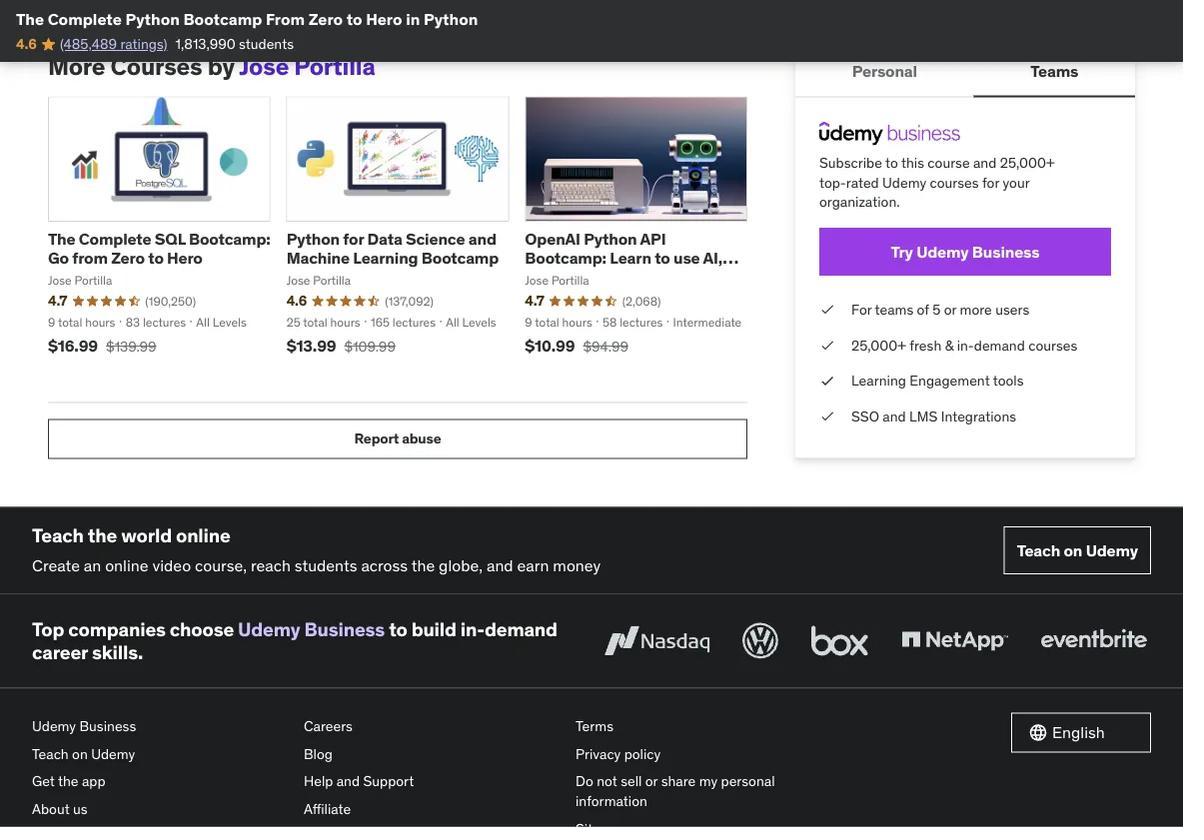 Task type: locate. For each thing, give the bounding box(es) containing it.
2 horizontal spatial the
[[411, 556, 435, 576]]

hero inside the complete sql bootcamp: go from zero to hero jose portilla
[[167, 248, 203, 269]]

2 9 total hours from the left
[[525, 315, 592, 330]]

bootcamp up (137,092)
[[422, 248, 499, 269]]

business up app
[[79, 718, 136, 736]]

udemy business link down reach
[[238, 618, 385, 642]]

careers link
[[304, 713, 560, 741]]

1 vertical spatial or
[[645, 773, 658, 791]]

3 hours from the left
[[562, 315, 592, 330]]

jose right by
[[239, 51, 289, 81]]

hero up the (190,250) at the left of page
[[167, 248, 203, 269]]

the right get
[[58, 773, 79, 791]]

0 vertical spatial the
[[88, 524, 117, 548]]

1 horizontal spatial in-
[[957, 337, 974, 355]]

0 vertical spatial or
[[944, 301, 956, 319]]

teach on udemy link up eventbrite image
[[1004, 527, 1151, 575]]

0 vertical spatial udemy business link
[[238, 618, 385, 642]]

0 horizontal spatial 9 total hours
[[48, 315, 115, 330]]

2 hours from the left
[[330, 315, 360, 330]]

1 horizontal spatial the
[[88, 524, 117, 548]]

business
[[972, 242, 1040, 262], [304, 618, 385, 642], [79, 718, 136, 736]]

and inside openai python api bootcamp: learn to use ai, gpt, and more!
[[563, 268, 591, 288]]

blog
[[304, 745, 333, 763]]

courses
[[930, 174, 979, 192], [1028, 337, 1078, 355]]

1 horizontal spatial hero
[[366, 8, 402, 29]]

2 levels from the left
[[462, 315, 496, 330]]

bootcamp: right sql
[[189, 229, 270, 250]]

levels left the 25
[[213, 315, 247, 330]]

xsmall image for 25,000+
[[819, 336, 835, 356]]

1 vertical spatial bootcamp
[[422, 248, 499, 269]]

all levels right the 165 lectures
[[446, 315, 496, 330]]

students
[[239, 35, 294, 53], [295, 556, 357, 576]]

2 4.7 from the left
[[525, 292, 544, 310]]

190250 reviews element
[[145, 293, 196, 310]]

all levels right 83 lectures
[[196, 315, 247, 330]]

0 horizontal spatial hero
[[167, 248, 203, 269]]

and right science
[[468, 229, 496, 250]]

the complete sql bootcamp: go from zero to hero jose portilla
[[48, 229, 270, 289]]

2 horizontal spatial business
[[972, 242, 1040, 262]]

xsmall image
[[819, 301, 835, 320], [819, 372, 835, 391]]

netapp image
[[897, 620, 1012, 664]]

2 lectures from the left
[[393, 315, 436, 330]]

1 horizontal spatial 4.7
[[525, 292, 544, 310]]

careers
[[304, 718, 353, 736]]

or right sell at the right of page
[[645, 773, 658, 791]]

1 vertical spatial xsmall image
[[819, 372, 835, 391]]

0 horizontal spatial lectures
[[143, 315, 186, 330]]

jose
[[239, 51, 289, 81], [48, 273, 72, 289], [286, 273, 310, 289], [525, 273, 549, 289]]

0 horizontal spatial demand
[[485, 618, 558, 642]]

total right the 25
[[303, 315, 327, 330]]

1 horizontal spatial 9 total hours
[[525, 315, 592, 330]]

0 horizontal spatial online
[[105, 556, 148, 576]]

courses down users
[[1028, 337, 1078, 355]]

2 all from the left
[[446, 315, 459, 330]]

1 total from the left
[[58, 315, 82, 330]]

udemy business teach on udemy get the app about us
[[32, 718, 136, 819]]

udemy right try
[[916, 242, 969, 262]]

1 all levels from the left
[[196, 315, 247, 330]]

small image
[[1028, 723, 1048, 743]]

1 horizontal spatial 4.6
[[286, 292, 307, 310]]

xsmall image left the fresh
[[819, 336, 835, 356]]

and left 'earn'
[[487, 556, 513, 576]]

xsmall image for sso
[[819, 407, 835, 427]]

2 all levels from the left
[[446, 315, 496, 330]]

9 for $16.99
[[48, 315, 55, 330]]

demand
[[974, 337, 1025, 355], [485, 618, 558, 642]]

udemy down reach
[[238, 618, 300, 642]]

0 horizontal spatial learning
[[353, 248, 418, 269]]

python inside python for data science and machine learning bootcamp jose portilla
[[286, 229, 340, 250]]

users
[[995, 301, 1030, 319]]

for inside python for data science and machine learning bootcamp jose portilla
[[343, 229, 364, 250]]

1 horizontal spatial for
[[982, 174, 999, 192]]

1 xsmall image from the top
[[819, 301, 835, 320]]

0 horizontal spatial all
[[196, 315, 210, 330]]

3 lectures from the left
[[620, 315, 663, 330]]

hours for $13.99
[[330, 315, 360, 330]]

0 horizontal spatial 25,000+
[[851, 337, 906, 355]]

9 up $10.99
[[525, 315, 532, 330]]

4.7 for the complete sql bootcamp: go from zero to hero
[[48, 292, 67, 310]]

an
[[84, 556, 101, 576]]

1 horizontal spatial 9
[[525, 315, 532, 330]]

0 vertical spatial business
[[972, 242, 1040, 262]]

udemy up eventbrite image
[[1086, 541, 1138, 561]]

xsmall image for learning
[[819, 372, 835, 391]]

the for the complete sql bootcamp: go from zero to hero jose portilla
[[48, 229, 75, 250]]

9 total hours
[[48, 315, 115, 330], [525, 315, 592, 330]]

hours up $16.99 $139.99
[[85, 315, 115, 330]]

1 horizontal spatial on
[[1064, 541, 1083, 561]]

1 xsmall image from the top
[[819, 336, 835, 356]]

careers blog help and support affiliate
[[304, 718, 414, 819]]

or right 5
[[944, 301, 956, 319]]

5
[[933, 301, 941, 319]]

1 4.7 from the left
[[48, 292, 67, 310]]

0 horizontal spatial courses
[[930, 174, 979, 192]]

business up users
[[972, 242, 1040, 262]]

complete up (485,489 at the left top of page
[[48, 8, 122, 29]]

1 horizontal spatial online
[[176, 524, 230, 548]]

2 vertical spatial the
[[58, 773, 79, 791]]

1 vertical spatial in-
[[461, 618, 485, 642]]

xsmall image left sso
[[819, 407, 835, 427]]

and right gpt,
[[563, 268, 591, 288]]

2 xsmall image from the top
[[819, 372, 835, 391]]

jose down go
[[48, 273, 72, 289]]

udemy down the this
[[882, 174, 926, 192]]

complete for sql
[[79, 229, 151, 250]]

1 vertical spatial the
[[411, 556, 435, 576]]

courses inside subscribe to this course and 25,000+ top‑rated udemy courses for your organization.
[[930, 174, 979, 192]]

0 horizontal spatial the
[[58, 773, 79, 791]]

python up more!
[[584, 229, 637, 250]]

2 xsmall image from the top
[[819, 407, 835, 427]]

for
[[851, 301, 872, 319]]

1 horizontal spatial total
[[303, 315, 327, 330]]

1 vertical spatial learning
[[851, 372, 906, 390]]

0 horizontal spatial bootcamp:
[[189, 229, 270, 250]]

to left the build
[[389, 618, 407, 642]]

business inside udemy business teach on udemy get the app about us
[[79, 718, 136, 736]]

money
[[553, 556, 601, 576]]

and right sso
[[883, 408, 906, 426]]

business down across at the bottom left of page
[[304, 618, 385, 642]]

0 vertical spatial online
[[176, 524, 230, 548]]

25,000+ up your
[[1000, 154, 1055, 172]]

ratings)
[[120, 35, 167, 53]]

0 horizontal spatial business
[[79, 718, 136, 736]]

to left the this
[[885, 154, 898, 172]]

on
[[1064, 541, 1083, 561], [72, 745, 88, 763]]

learning
[[353, 248, 418, 269], [851, 372, 906, 390]]

from
[[266, 8, 305, 29]]

from
[[72, 248, 108, 269]]

0 horizontal spatial 4.7
[[48, 292, 67, 310]]

165 lectures
[[371, 315, 436, 330]]

learning up sso
[[851, 372, 906, 390]]

1 horizontal spatial or
[[944, 301, 956, 319]]

$13.99
[[286, 336, 336, 357]]

0 horizontal spatial teach on udemy link
[[32, 741, 288, 769]]

total for $10.99
[[535, 315, 559, 330]]

levels right the 165 lectures
[[462, 315, 496, 330]]

0 vertical spatial learning
[[353, 248, 418, 269]]

and
[[973, 154, 997, 172], [468, 229, 496, 250], [563, 268, 591, 288], [883, 408, 906, 426], [487, 556, 513, 576], [336, 773, 360, 791]]

for left data
[[343, 229, 364, 250]]

0 horizontal spatial zero
[[111, 248, 145, 269]]

the up an
[[88, 524, 117, 548]]

for inside subscribe to this course and 25,000+ top‑rated udemy courses for your organization.
[[982, 174, 999, 192]]

1 horizontal spatial the
[[48, 229, 75, 250]]

$10.99
[[525, 336, 575, 357]]

bootcamp
[[183, 8, 262, 29], [422, 248, 499, 269]]

terms link
[[576, 713, 831, 741]]

2068 reviews element
[[622, 293, 661, 310]]

to build in-demand career skills.
[[32, 618, 558, 665]]

on up app
[[72, 745, 88, 763]]

0 horizontal spatial all levels
[[196, 315, 247, 330]]

all right the 165 lectures
[[446, 315, 459, 330]]

bootcamp: up jose portilla
[[525, 248, 607, 269]]

all for bootcamp
[[446, 315, 459, 330]]

0 horizontal spatial 9
[[48, 315, 55, 330]]

python right in
[[424, 8, 478, 29]]

demand up tools
[[974, 337, 1025, 355]]

lectures down 190250 reviews element
[[143, 315, 186, 330]]

1 all from the left
[[196, 315, 210, 330]]

3 total from the left
[[535, 315, 559, 330]]

0 vertical spatial demand
[[974, 337, 1025, 355]]

1 horizontal spatial levels
[[462, 315, 496, 330]]

1 horizontal spatial teach on udemy link
[[1004, 527, 1151, 575]]

4.7
[[48, 292, 67, 310], [525, 292, 544, 310]]

0 horizontal spatial on
[[72, 745, 88, 763]]

all right 83 lectures
[[196, 315, 210, 330]]

1 9 total hours from the left
[[48, 315, 115, 330]]

9 total hours up $10.99
[[525, 315, 592, 330]]

bootcamp: inside the complete sql bootcamp: go from zero to hero jose portilla
[[189, 229, 270, 250]]

udemy business link up the 'get the app' link
[[32, 713, 288, 741]]

policy
[[624, 745, 661, 763]]

0 vertical spatial complete
[[48, 8, 122, 29]]

(190,250)
[[145, 294, 196, 309]]

1 9 from the left
[[48, 315, 55, 330]]

top companies choose udemy business
[[32, 618, 385, 642]]

lectures down 2068 reviews "element"
[[620, 315, 663, 330]]

online up course,
[[176, 524, 230, 548]]

courses down course
[[930, 174, 979, 192]]

all for to
[[196, 315, 210, 330]]

1 horizontal spatial 25,000+
[[1000, 154, 1055, 172]]

to left in
[[346, 8, 362, 29]]

report abuse
[[354, 430, 441, 448]]

box image
[[806, 620, 873, 664]]

25,000+ down teams
[[851, 337, 906, 355]]

in- right &
[[957, 337, 974, 355]]

0 vertical spatial 4.6
[[16, 35, 37, 53]]

udemy inside "link"
[[916, 242, 969, 262]]

more
[[960, 301, 992, 319]]

share
[[661, 773, 696, 791]]

skills.
[[92, 641, 143, 665]]

0 horizontal spatial total
[[58, 315, 82, 330]]

4.7 down gpt,
[[525, 292, 544, 310]]

students down from
[[239, 35, 294, 53]]

students right reach
[[295, 556, 357, 576]]

portilla inside python for data science and machine learning bootcamp jose portilla
[[313, 273, 351, 289]]

the left globe,
[[411, 556, 435, 576]]

help
[[304, 773, 333, 791]]

0 horizontal spatial 4.6
[[16, 35, 37, 53]]

across
[[361, 556, 408, 576]]

1 vertical spatial zero
[[111, 248, 145, 269]]

learning up (137,092)
[[353, 248, 418, 269]]

not
[[597, 773, 617, 791]]

xsmall image
[[819, 336, 835, 356], [819, 407, 835, 427]]

(2,068)
[[622, 294, 661, 309]]

0 vertical spatial courses
[[930, 174, 979, 192]]

1 vertical spatial teach on udemy link
[[32, 741, 288, 769]]

get the app link
[[32, 769, 288, 796]]

1 vertical spatial xsmall image
[[819, 407, 835, 427]]

globe,
[[439, 556, 483, 576]]

0 horizontal spatial or
[[645, 773, 658, 791]]

9 for $10.99
[[525, 315, 532, 330]]

0 vertical spatial the
[[16, 8, 44, 29]]

$139.99
[[106, 338, 157, 356]]

python up ratings)
[[125, 8, 180, 29]]

and inside careers blog help and support affiliate
[[336, 773, 360, 791]]

the
[[88, 524, 117, 548], [411, 556, 435, 576], [58, 773, 79, 791]]

complete
[[48, 8, 122, 29], [79, 229, 151, 250]]

1 vertical spatial students
[[295, 556, 357, 576]]

demand down 'earn'
[[485, 618, 558, 642]]

total for $16.99
[[58, 315, 82, 330]]

jose down machine
[[286, 273, 310, 289]]

try
[[891, 242, 913, 262]]

2 horizontal spatial hours
[[562, 315, 592, 330]]

165
[[371, 315, 390, 330]]

complete left sql
[[79, 229, 151, 250]]

complete for python
[[48, 8, 122, 29]]

1 horizontal spatial demand
[[974, 337, 1025, 355]]

top
[[32, 618, 64, 642]]

the complete sql bootcamp: go from zero to hero link
[[48, 229, 270, 269]]

on up eventbrite image
[[1064, 541, 1083, 561]]

1 vertical spatial hero
[[167, 248, 203, 269]]

2 horizontal spatial total
[[535, 315, 559, 330]]

0 horizontal spatial hours
[[85, 315, 115, 330]]

subscribe
[[819, 154, 882, 172]]

total up $10.99
[[535, 315, 559, 330]]

bootcamp: for hero
[[189, 229, 270, 250]]

1 horizontal spatial courses
[[1028, 337, 1078, 355]]

portilla
[[294, 51, 375, 81], [75, 273, 112, 289], [313, 273, 351, 289], [552, 273, 589, 289]]

1 horizontal spatial lectures
[[393, 315, 436, 330]]

25 total hours
[[286, 315, 360, 330]]

9 up $16.99 on the left
[[48, 315, 55, 330]]

bootcamp inside python for data science and machine learning bootcamp jose portilla
[[422, 248, 499, 269]]

1 vertical spatial 25,000+
[[851, 337, 906, 355]]

to left use
[[655, 248, 670, 269]]

2 9 from the left
[[525, 315, 532, 330]]

all
[[196, 315, 210, 330], [446, 315, 459, 330]]

2 horizontal spatial lectures
[[620, 315, 663, 330]]

hours for $10.99
[[562, 315, 592, 330]]

zero
[[308, 8, 343, 29], [111, 248, 145, 269]]

0 vertical spatial students
[[239, 35, 294, 53]]

all levels
[[196, 315, 247, 330], [446, 315, 496, 330]]

4.7 down go
[[48, 292, 67, 310]]

4.6 left 'more'
[[16, 35, 37, 53]]

privacy
[[576, 745, 621, 763]]

1 horizontal spatial bootcamp:
[[525, 248, 607, 269]]

for
[[982, 174, 999, 192], [343, 229, 364, 250]]

for left your
[[982, 174, 999, 192]]

2 vertical spatial business
[[79, 718, 136, 736]]

udemy business link
[[238, 618, 385, 642], [32, 713, 288, 741]]

english
[[1052, 723, 1105, 743]]

zero inside the complete sql bootcamp: go from zero to hero jose portilla
[[111, 248, 145, 269]]

bootcamp up 1,813,990 students
[[183, 8, 262, 29]]

0 horizontal spatial in-
[[461, 618, 485, 642]]

0 vertical spatial in-
[[957, 337, 974, 355]]

9 total hours up $16.99 on the left
[[48, 315, 115, 330]]

complete inside the complete sql bootcamp: go from zero to hero jose portilla
[[79, 229, 151, 250]]

and right help
[[336, 773, 360, 791]]

1 horizontal spatial bootcamp
[[422, 248, 499, 269]]

bootcamp: inside openai python api bootcamp: learn to use ai, gpt, and more!
[[525, 248, 607, 269]]

hours up $13.99 $109.99
[[330, 315, 360, 330]]

4.6 up the 25
[[286, 292, 307, 310]]

1 vertical spatial the
[[48, 229, 75, 250]]

0 vertical spatial for
[[982, 174, 999, 192]]

python left data
[[286, 229, 340, 250]]

eventbrite image
[[1036, 620, 1151, 664]]

online right an
[[105, 556, 148, 576]]

course,
[[195, 556, 247, 576]]

levels for the complete sql bootcamp: go from zero to hero
[[213, 315, 247, 330]]

hero left in
[[366, 8, 402, 29]]

1 levels from the left
[[213, 315, 247, 330]]

hours
[[85, 315, 115, 330], [330, 315, 360, 330], [562, 315, 592, 330]]

and inside python for data science and machine learning bootcamp jose portilla
[[468, 229, 496, 250]]

and right course
[[973, 154, 997, 172]]

lectures for to
[[143, 315, 186, 330]]

tab list
[[795, 48, 1135, 98]]

teach inside teach the world online create an online video course, reach students across the globe, and earn money
[[32, 524, 84, 548]]

4.6 for (137,092)
[[286, 292, 307, 310]]

0 horizontal spatial levels
[[213, 315, 247, 330]]

to inside subscribe to this course and 25,000+ top‑rated udemy courses for your organization.
[[885, 154, 898, 172]]

0 vertical spatial zero
[[308, 8, 343, 29]]

1 lectures from the left
[[143, 315, 186, 330]]

1 vertical spatial demand
[[485, 618, 558, 642]]

0 vertical spatial xsmall image
[[819, 301, 835, 320]]

0 horizontal spatial the
[[16, 8, 44, 29]]

hours up $10.99 $94.99
[[562, 315, 592, 330]]

1 vertical spatial complete
[[79, 229, 151, 250]]

1 hours from the left
[[85, 315, 115, 330]]

1 vertical spatial 4.6
[[286, 292, 307, 310]]

0 vertical spatial xsmall image
[[819, 336, 835, 356]]

total
[[58, 315, 82, 330], [303, 315, 327, 330], [535, 315, 559, 330]]

hours for $16.99
[[85, 315, 115, 330]]

teach on udemy link up about us link
[[32, 741, 288, 769]]

python for data science and machine learning bootcamp jose portilla
[[286, 229, 499, 289]]

lectures down 137092 reviews element
[[393, 315, 436, 330]]

in- right the build
[[461, 618, 485, 642]]

1 vertical spatial business
[[304, 618, 385, 642]]

1 vertical spatial for
[[343, 229, 364, 250]]

1 vertical spatial on
[[72, 745, 88, 763]]

2 total from the left
[[303, 315, 327, 330]]

to inside the complete sql bootcamp: go from zero to hero jose portilla
[[148, 248, 164, 269]]

total up $16.99 on the left
[[58, 315, 82, 330]]

0 horizontal spatial bootcamp
[[183, 8, 262, 29]]

to up the (190,250) at the left of page
[[148, 248, 164, 269]]

the
[[16, 8, 44, 29], [48, 229, 75, 250]]

subscribe to this course and 25,000+ top‑rated udemy courses for your organization.
[[819, 154, 1055, 211]]

to
[[346, 8, 362, 29], [885, 154, 898, 172], [148, 248, 164, 269], [655, 248, 670, 269], [389, 618, 407, 642]]

students inside teach the world online create an online video course, reach students across the globe, and earn money
[[295, 556, 357, 576]]

0 horizontal spatial for
[[343, 229, 364, 250]]

the inside the complete sql bootcamp: go from zero to hero jose portilla
[[48, 229, 75, 250]]



Task type: vqa. For each thing, say whether or not it's contained in the screenshot.


Task type: describe. For each thing, give the bounding box(es) containing it.
levels for python for data science and machine learning bootcamp
[[462, 315, 496, 330]]

and inside subscribe to this course and 25,000+ top‑rated udemy courses for your organization.
[[973, 154, 997, 172]]

science
[[406, 229, 465, 250]]

courses
[[110, 51, 202, 81]]

83 lectures
[[126, 315, 186, 330]]

build
[[411, 618, 456, 642]]

to inside openai python api bootcamp: learn to use ai, gpt, and more!
[[655, 248, 670, 269]]

1 horizontal spatial zero
[[308, 8, 343, 29]]

1 vertical spatial online
[[105, 556, 148, 576]]

83
[[126, 315, 140, 330]]

total for $13.99
[[303, 315, 327, 330]]

organization.
[[819, 194, 900, 211]]

my
[[699, 773, 718, 791]]

do not sell or share my personal information button
[[576, 769, 831, 816]]

course
[[928, 154, 970, 172]]

teams
[[875, 301, 914, 319]]

(485,489 ratings)
[[60, 35, 167, 53]]

personal
[[852, 61, 917, 82]]

support
[[363, 773, 414, 791]]

python inside openai python api bootcamp: learn to use ai, gpt, and more!
[[584, 229, 637, 250]]

us
[[73, 801, 88, 819]]

25,000+ fresh & in-demand courses
[[851, 337, 1078, 355]]

learning engagement tools
[[851, 372, 1024, 390]]

gpt,
[[525, 268, 559, 288]]

intermediate
[[673, 315, 742, 330]]

volkswagen image
[[738, 620, 782, 664]]

0 vertical spatial teach on udemy link
[[1004, 527, 1151, 575]]

openai python api bootcamp: learn to use ai, gpt, and more!
[[525, 229, 723, 288]]

the for the complete python bootcamp from zero to hero in python
[[16, 8, 44, 29]]

all levels for the complete sql bootcamp: go from zero to hero
[[196, 315, 247, 330]]

1 horizontal spatial business
[[304, 618, 385, 642]]

0 vertical spatial bootcamp
[[183, 8, 262, 29]]

jose portilla
[[525, 273, 589, 289]]

affiliate link
[[304, 796, 560, 824]]

about
[[32, 801, 70, 819]]

career
[[32, 641, 88, 665]]

get
[[32, 773, 55, 791]]

in- inside to build in-demand career skills.
[[461, 618, 485, 642]]

$16.99
[[48, 336, 98, 357]]

0 vertical spatial hero
[[366, 8, 402, 29]]

personal button
[[795, 48, 974, 96]]

teams button
[[974, 48, 1135, 96]]

help and support link
[[304, 769, 560, 796]]

learn
[[610, 248, 651, 269]]

python for data science and machine learning bootcamp link
[[286, 229, 499, 269]]

nasdaq image
[[600, 620, 714, 664]]

integrations
[[941, 408, 1016, 426]]

xsmall image for for
[[819, 301, 835, 320]]

58 lectures
[[603, 315, 663, 330]]

your
[[1003, 174, 1030, 192]]

1,813,990
[[175, 35, 236, 53]]

and inside teach the world online create an online video course, reach students across the globe, and earn money
[[487, 556, 513, 576]]

choose
[[170, 618, 234, 642]]

engagement
[[910, 372, 990, 390]]

demand inside to build in-demand career skills.
[[485, 618, 558, 642]]

the inside udemy business teach on udemy get the app about us
[[58, 773, 79, 791]]

udemy inside subscribe to this course and 25,000+ top‑rated udemy courses for your organization.
[[882, 174, 926, 192]]

1 vertical spatial udemy business link
[[32, 713, 288, 741]]

ai,
[[703, 248, 723, 269]]

openai python api bootcamp: learn to use ai, gpt, and more! link
[[525, 229, 739, 288]]

4.6 for (485,489 ratings)
[[16, 35, 37, 53]]

$94.99
[[583, 338, 629, 356]]

137092 reviews element
[[385, 293, 434, 310]]

to inside to build in-demand career skills.
[[389, 618, 407, 642]]

1 horizontal spatial learning
[[851, 372, 906, 390]]

report
[[354, 430, 399, 448]]

portilla inside the complete sql bootcamp: go from zero to hero jose portilla
[[75, 273, 112, 289]]

personal
[[721, 773, 775, 791]]

on inside udemy business teach on udemy get the app about us
[[72, 745, 88, 763]]

(137,092)
[[385, 294, 434, 309]]

0 vertical spatial on
[[1064, 541, 1083, 561]]

affiliate
[[304, 801, 351, 819]]

teams
[[1031, 61, 1079, 82]]

teach for on
[[1017, 541, 1060, 561]]

lectures for bootcamp
[[393, 315, 436, 330]]

$109.99
[[344, 338, 396, 356]]

more
[[48, 51, 105, 81]]

openai
[[525, 229, 580, 250]]

try udemy business
[[891, 242, 1040, 262]]

58
[[603, 315, 617, 330]]

top‑rated
[[819, 174, 879, 192]]

sso
[[851, 408, 879, 426]]

$13.99 $109.99
[[286, 336, 396, 357]]

blog link
[[304, 741, 560, 769]]

all levels for python for data science and machine learning bootcamp
[[446, 315, 496, 330]]

about us link
[[32, 796, 288, 824]]

business inside "link"
[[972, 242, 1040, 262]]

25,000+ inside subscribe to this course and 25,000+ top‑rated udemy courses for your organization.
[[1000, 154, 1055, 172]]

this
[[901, 154, 924, 172]]

teach on udemy
[[1017, 541, 1138, 561]]

api
[[640, 229, 666, 250]]

$10.99 $94.99
[[525, 336, 629, 357]]

abuse
[[402, 430, 441, 448]]

(485,489
[[60, 35, 117, 53]]

in
[[406, 8, 420, 29]]

udemy business image
[[819, 122, 960, 146]]

learning inside python for data science and machine learning bootcamp jose portilla
[[353, 248, 418, 269]]

9 total hours for $16.99
[[48, 315, 115, 330]]

25
[[286, 315, 300, 330]]

try udemy business link
[[819, 229, 1111, 277]]

for teams of 5 or more users
[[851, 301, 1030, 319]]

by
[[207, 51, 235, 81]]

teach inside udemy business teach on udemy get the app about us
[[32, 745, 69, 763]]

bootcamp: for gpt,
[[525, 248, 607, 269]]

or inside terms privacy policy do not sell or share my personal information
[[645, 773, 658, 791]]

machine
[[286, 248, 350, 269]]

jose inside python for data science and machine learning bootcamp jose portilla
[[286, 273, 310, 289]]

more courses by jose portilla
[[48, 51, 375, 81]]

reach
[[251, 556, 291, 576]]

video
[[152, 556, 191, 576]]

terms privacy policy do not sell or share my personal information
[[576, 718, 775, 811]]

teach for the
[[32, 524, 84, 548]]

udemy up app
[[91, 745, 135, 763]]

udemy up get
[[32, 718, 76, 736]]

jose down openai
[[525, 273, 549, 289]]

9 total hours for $10.99
[[525, 315, 592, 330]]

terms
[[576, 718, 614, 736]]

teach the world online create an online video course, reach students across the globe, and earn money
[[32, 524, 601, 576]]

world
[[121, 524, 172, 548]]

use
[[674, 248, 700, 269]]

tab list containing personal
[[795, 48, 1135, 98]]

&
[[945, 337, 954, 355]]

jose inside the complete sql bootcamp: go from zero to hero jose portilla
[[48, 273, 72, 289]]

4.7 for openai python api bootcamp: learn to use ai, gpt, and more!
[[525, 292, 544, 310]]

companies
[[68, 618, 166, 642]]



